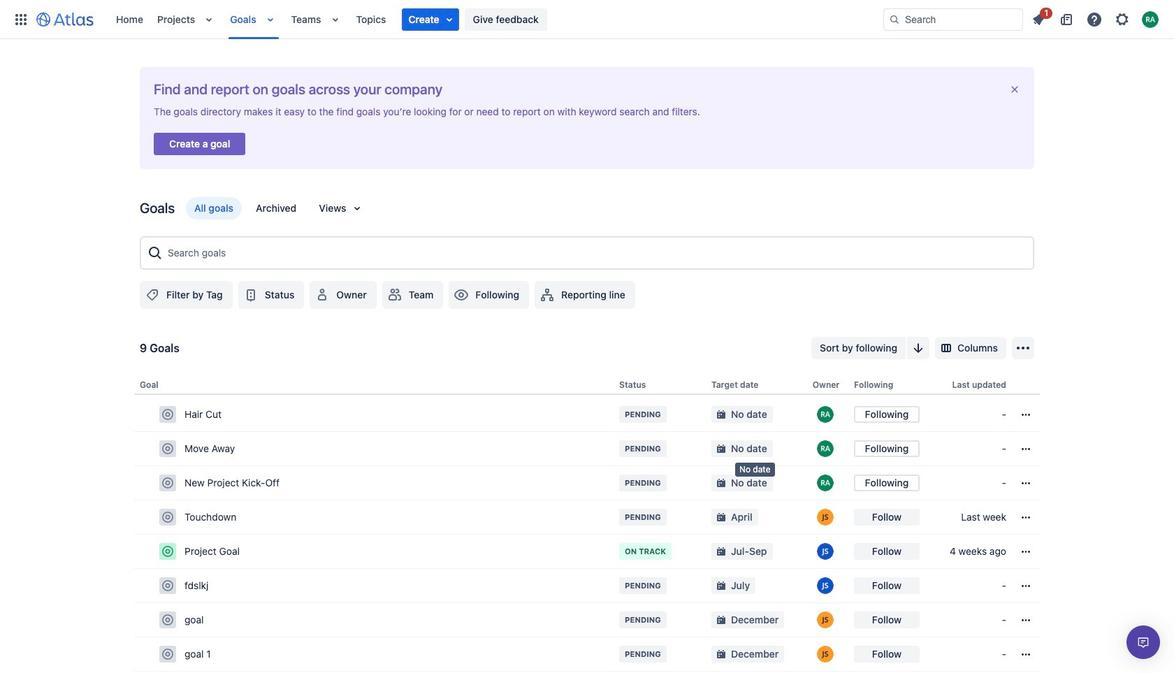 Task type: describe. For each thing, give the bounding box(es) containing it.
more icon image for touchdown icon
[[1018, 509, 1035, 526]]

more icon image for the goal icon
[[1018, 612, 1035, 628]]

touchdown image
[[162, 512, 173, 523]]

more icon image for the project goal icon
[[1018, 543, 1035, 560]]

switch to... image
[[13, 11, 29, 28]]

settings image
[[1114, 11, 1131, 28]]

search goals image
[[147, 245, 164, 261]]

hair cut image
[[162, 409, 173, 420]]

search image
[[889, 14, 900, 25]]

move away image
[[162, 443, 173, 454]]

list item inside "top" element
[[402, 8, 459, 30]]

fdslkj image
[[162, 580, 173, 591]]

0 horizontal spatial list
[[109, 0, 884, 39]]

more icon image for the fdslkj icon
[[1018, 577, 1035, 594]]

Search field
[[884, 8, 1023, 30]]



Task type: locate. For each thing, give the bounding box(es) containing it.
1 more icon image from the top
[[1018, 406, 1035, 423]]

more icon image for "new project kick-off" image
[[1018, 475, 1035, 491]]

more options image
[[1015, 340, 1032, 356]]

following image
[[453, 287, 470, 303]]

5 more icon image from the top
[[1018, 543, 1035, 560]]

more icon image for hair cut image
[[1018, 406, 1035, 423]]

4 more icon image from the top
[[1018, 509, 1035, 526]]

open intercom messenger image
[[1135, 634, 1152, 651]]

reverse sort order image
[[910, 340, 927, 356]]

Search goals field
[[164, 240, 1028, 266]]

goal image
[[162, 615, 173, 626]]

banner
[[0, 0, 1174, 39]]

more icon image for move away icon
[[1018, 440, 1035, 457]]

more icon image
[[1018, 406, 1035, 423], [1018, 440, 1035, 457], [1018, 475, 1035, 491], [1018, 509, 1035, 526], [1018, 543, 1035, 560], [1018, 577, 1035, 594], [1018, 612, 1035, 628], [1018, 646, 1035, 663]]

1 horizontal spatial list
[[1026, 5, 1166, 30]]

list item
[[1026, 5, 1053, 30], [402, 8, 459, 30]]

0 horizontal spatial list item
[[402, 8, 459, 30]]

tooltip
[[735, 463, 775, 476]]

None search field
[[884, 8, 1023, 30]]

list
[[109, 0, 884, 39], [1026, 5, 1166, 30]]

close banner image
[[1009, 84, 1021, 95]]

more icon image for goal 1 image
[[1018, 646, 1035, 663]]

help image
[[1086, 11, 1103, 28]]

1 horizontal spatial list item
[[1026, 5, 1053, 30]]

goal 1 image
[[162, 649, 173, 660]]

7 more icon image from the top
[[1018, 612, 1035, 628]]

project goal image
[[162, 546, 173, 557]]

account image
[[1142, 11, 1159, 28]]

top element
[[8, 0, 884, 39]]

6 more icon image from the top
[[1018, 577, 1035, 594]]

label image
[[144, 287, 161, 303]]

notifications image
[[1030, 11, 1047, 28]]

status image
[[242, 287, 259, 303]]

3 more icon image from the top
[[1018, 475, 1035, 491]]

new project kick-off image
[[162, 478, 173, 489]]

2 more icon image from the top
[[1018, 440, 1035, 457]]

8 more icon image from the top
[[1018, 646, 1035, 663]]



Task type: vqa. For each thing, say whether or not it's contained in the screenshot.
the Filter by title field
no



